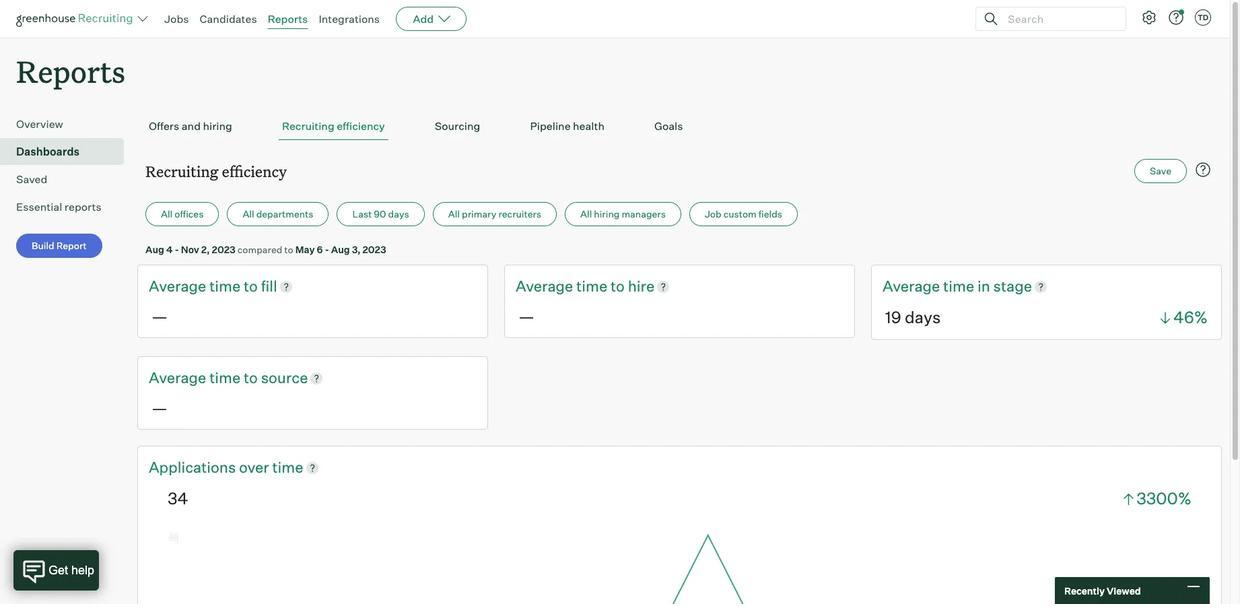 Task type: locate. For each thing, give the bounding box(es) containing it.
average time to for fill
[[149, 277, 261, 295]]

1 vertical spatial reports
[[16, 51, 125, 91]]

all primary recruiters button
[[433, 202, 557, 226]]

1 vertical spatial recruiting efficiency
[[145, 161, 287, 181]]

to
[[284, 244, 293, 255], [244, 277, 258, 295], [611, 277, 625, 295], [244, 368, 258, 387]]

average link for stage
[[883, 276, 944, 297]]

days right 19
[[905, 307, 941, 328]]

— for fill
[[152, 306, 168, 327]]

days right 90
[[388, 208, 409, 220]]

dashboards link
[[16, 144, 119, 160]]

recently viewed
[[1065, 585, 1141, 596]]

average link
[[149, 276, 210, 297], [516, 276, 577, 297], [883, 276, 944, 297], [149, 368, 210, 388]]

2023 right 2,
[[212, 244, 236, 255]]

efficiency
[[337, 119, 385, 133], [222, 161, 287, 181]]

recruiting efficiency button
[[279, 113, 388, 140]]

4 all from the left
[[581, 208, 592, 220]]

1 horizontal spatial aug
[[331, 244, 350, 255]]

3 all from the left
[[448, 208, 460, 220]]

pipeline
[[530, 119, 571, 133]]

1 horizontal spatial efficiency
[[337, 119, 385, 133]]

overview
[[16, 117, 63, 131]]

all hiring managers button
[[565, 202, 682, 226]]

recruiting efficiency inside 'button'
[[282, 119, 385, 133]]

hiring
[[203, 119, 232, 133], [594, 208, 620, 220]]

aug left the '3,'
[[331, 244, 350, 255]]

0 vertical spatial efficiency
[[337, 119, 385, 133]]

time down 2,
[[210, 277, 241, 295]]

hiring right and
[[203, 119, 232, 133]]

19
[[886, 307, 902, 328]]

1 all from the left
[[161, 208, 173, 220]]

average for source
[[149, 368, 206, 387]]

hiring left managers
[[594, 208, 620, 220]]

— for source
[[152, 398, 168, 418]]

recruiting
[[282, 119, 335, 133], [145, 161, 218, 181]]

0 horizontal spatial 2023
[[212, 244, 236, 255]]

1 horizontal spatial days
[[905, 307, 941, 328]]

reports link
[[268, 12, 308, 26]]

time link for fill
[[210, 276, 244, 297]]

days
[[388, 208, 409, 220], [905, 307, 941, 328]]

td button
[[1195, 9, 1212, 26]]

0 horizontal spatial reports
[[16, 51, 125, 91]]

build report button
[[16, 234, 102, 258]]

2023
[[212, 244, 236, 255], [363, 244, 386, 255]]

1 horizontal spatial 2023
[[363, 244, 386, 255]]

3,
[[352, 244, 361, 255]]

goals button
[[651, 113, 687, 140]]

- right 4
[[175, 244, 179, 255]]

applications over
[[149, 458, 272, 476]]

configure image
[[1142, 9, 1158, 26]]

save button
[[1135, 159, 1187, 183]]

all left departments
[[243, 208, 254, 220]]

0 horizontal spatial efficiency
[[222, 161, 287, 181]]

all primary recruiters
[[448, 208, 542, 220]]

1 vertical spatial recruiting
[[145, 161, 218, 181]]

- right 6
[[325, 244, 329, 255]]

average link for fill
[[149, 276, 210, 297]]

all inside button
[[243, 208, 254, 220]]

all left offices at left top
[[161, 208, 173, 220]]

all left managers
[[581, 208, 592, 220]]

0 horizontal spatial recruiting
[[145, 161, 218, 181]]

hire link
[[628, 276, 655, 297]]

source
[[261, 368, 308, 387]]

0 horizontal spatial days
[[388, 208, 409, 220]]

nov
[[181, 244, 199, 255]]

time left the in on the top right
[[944, 277, 975, 295]]

saved
[[16, 173, 47, 186]]

34
[[168, 488, 188, 509]]

reports
[[268, 12, 308, 26], [16, 51, 125, 91]]

tab list
[[145, 113, 1214, 140]]

time
[[210, 277, 241, 295], [577, 277, 608, 295], [944, 277, 975, 295], [210, 368, 241, 387], [272, 458, 303, 476]]

time link
[[210, 276, 244, 297], [577, 276, 611, 297], [944, 276, 978, 297], [210, 368, 244, 388], [272, 457, 303, 478]]

job custom fields
[[705, 208, 783, 220]]

time link left hire link
[[577, 276, 611, 297]]

all for all offices
[[161, 208, 173, 220]]

tab list containing offers and hiring
[[145, 113, 1214, 140]]

over
[[239, 458, 269, 476]]

stage link
[[994, 276, 1032, 297]]

compared
[[238, 244, 282, 255]]

aug 4 - nov 2, 2023 compared to may 6 - aug 3, 2023
[[145, 244, 386, 255]]

0 vertical spatial reports
[[268, 12, 308, 26]]

2023 right the '3,'
[[363, 244, 386, 255]]

job custom fields button
[[690, 202, 798, 226]]

saved link
[[16, 171, 119, 187]]

time right over
[[272, 458, 303, 476]]

to left source
[[244, 368, 258, 387]]

time link left fill link
[[210, 276, 244, 297]]

time link for hire
[[577, 276, 611, 297]]

to left fill
[[244, 277, 258, 295]]

1 horizontal spatial recruiting
[[282, 119, 335, 133]]

1 horizontal spatial reports
[[268, 12, 308, 26]]

jobs
[[164, 12, 189, 26]]

1 vertical spatial days
[[905, 307, 941, 328]]

to link
[[244, 276, 261, 297], [611, 276, 628, 297], [244, 368, 261, 388]]

td button
[[1193, 7, 1214, 28]]

all offices button
[[145, 202, 219, 226]]

to left may
[[284, 244, 293, 255]]

1 aug from the left
[[145, 244, 164, 255]]

0 horizontal spatial aug
[[145, 244, 164, 255]]

46%
[[1174, 307, 1208, 328]]

to for hire
[[611, 277, 625, 295]]

time left source
[[210, 368, 241, 387]]

0 vertical spatial days
[[388, 208, 409, 220]]

average time in
[[883, 277, 994, 295]]

0 vertical spatial recruiting efficiency
[[282, 119, 385, 133]]

—
[[152, 306, 168, 327], [519, 306, 535, 327], [152, 398, 168, 418]]

0 vertical spatial hiring
[[203, 119, 232, 133]]

0 vertical spatial recruiting
[[282, 119, 335, 133]]

aug left 4
[[145, 244, 164, 255]]

to left 'hire'
[[611, 277, 625, 295]]

to for source
[[244, 368, 258, 387]]

average time to
[[149, 277, 261, 295], [516, 277, 628, 295], [149, 368, 261, 387]]

average for stage
[[883, 277, 940, 295]]

all
[[161, 208, 173, 220], [243, 208, 254, 220], [448, 208, 460, 220], [581, 208, 592, 220]]

0 horizontal spatial -
[[175, 244, 179, 255]]

custom
[[724, 208, 757, 220]]

recruiting inside recruiting efficiency 'button'
[[282, 119, 335, 133]]

reports
[[65, 200, 101, 214]]

save
[[1150, 165, 1172, 177]]

pipeline health button
[[527, 113, 608, 140]]

time link left source link
[[210, 368, 244, 388]]

time left 'hire'
[[577, 277, 608, 295]]

2 aug from the left
[[331, 244, 350, 255]]

2 all from the left
[[243, 208, 254, 220]]

reports down greenhouse recruiting image
[[16, 51, 125, 91]]

1 vertical spatial hiring
[[594, 208, 620, 220]]

time link left stage link
[[944, 276, 978, 297]]

pipeline health
[[530, 119, 605, 133]]

2 2023 from the left
[[363, 244, 386, 255]]

sourcing
[[435, 119, 480, 133]]

reports right candidates
[[268, 12, 308, 26]]

1 horizontal spatial -
[[325, 244, 329, 255]]

average link for hire
[[516, 276, 577, 297]]

aug
[[145, 244, 164, 255], [331, 244, 350, 255]]

all left the primary
[[448, 208, 460, 220]]

-
[[175, 244, 179, 255], [325, 244, 329, 255]]

applications link
[[149, 457, 239, 478]]

viewed
[[1107, 585, 1141, 596]]

all departments
[[243, 208, 314, 220]]



Task type: describe. For each thing, give the bounding box(es) containing it.
all hiring managers
[[581, 208, 666, 220]]

to link for fill
[[244, 276, 261, 297]]

all for all departments
[[243, 208, 254, 220]]

stage
[[994, 277, 1032, 295]]

4
[[166, 244, 173, 255]]

last
[[353, 208, 372, 220]]

time for hire
[[577, 277, 608, 295]]

overview link
[[16, 116, 119, 132]]

health
[[573, 119, 605, 133]]

essential reports
[[16, 200, 101, 214]]

may
[[295, 244, 315, 255]]

add button
[[396, 7, 467, 31]]

fill link
[[261, 276, 277, 297]]

integrations link
[[319, 12, 380, 26]]

last 90 days button
[[337, 202, 425, 226]]

goals
[[655, 119, 683, 133]]

offers
[[149, 119, 179, 133]]

offices
[[175, 208, 204, 220]]

average time to for hire
[[516, 277, 628, 295]]

to for fill
[[244, 277, 258, 295]]

fill
[[261, 277, 277, 295]]

all departments button
[[227, 202, 329, 226]]

efficiency inside 'button'
[[337, 119, 385, 133]]

applications
[[149, 458, 236, 476]]

departments
[[256, 208, 314, 220]]

td
[[1198, 13, 1209, 22]]

time for stage
[[944, 277, 975, 295]]

primary
[[462, 208, 497, 220]]

candidates link
[[200, 12, 257, 26]]

19 days
[[886, 307, 941, 328]]

hire
[[628, 277, 655, 295]]

candidates
[[200, 12, 257, 26]]

fields
[[759, 208, 783, 220]]

integrations
[[319, 12, 380, 26]]

1 horizontal spatial hiring
[[594, 208, 620, 220]]

to link for hire
[[611, 276, 628, 297]]

3300%
[[1137, 488, 1192, 509]]

last 90 days
[[353, 208, 409, 220]]

recruiters
[[499, 208, 542, 220]]

over link
[[239, 457, 272, 478]]

average for fill
[[149, 277, 206, 295]]

days inside button
[[388, 208, 409, 220]]

— for hire
[[519, 306, 535, 327]]

1 - from the left
[[175, 244, 179, 255]]

time link for stage
[[944, 276, 978, 297]]

managers
[[622, 208, 666, 220]]

all for all hiring managers
[[581, 208, 592, 220]]

time for source
[[210, 368, 241, 387]]

all offices
[[161, 208, 204, 220]]

Search text field
[[1005, 9, 1114, 29]]

sourcing button
[[432, 113, 484, 140]]

xychart image
[[168, 531, 1192, 604]]

average for hire
[[516, 277, 573, 295]]

faq image
[[1195, 162, 1212, 178]]

to link for source
[[244, 368, 261, 388]]

build report
[[32, 240, 87, 251]]

and
[[182, 119, 201, 133]]

report
[[56, 240, 87, 251]]

6
[[317, 244, 323, 255]]

greenhouse recruiting image
[[16, 11, 137, 27]]

add
[[413, 12, 434, 26]]

all for all primary recruiters
[[448, 208, 460, 220]]

job
[[705, 208, 722, 220]]

1 vertical spatial efficiency
[[222, 161, 287, 181]]

average link for source
[[149, 368, 210, 388]]

time link right over
[[272, 457, 303, 478]]

offers and hiring button
[[145, 113, 236, 140]]

essential
[[16, 200, 62, 214]]

jobs link
[[164, 12, 189, 26]]

dashboards
[[16, 145, 80, 158]]

0 horizontal spatial hiring
[[203, 119, 232, 133]]

offers and hiring
[[149, 119, 232, 133]]

time link for source
[[210, 368, 244, 388]]

time for fill
[[210, 277, 241, 295]]

in
[[978, 277, 991, 295]]

1 2023 from the left
[[212, 244, 236, 255]]

90
[[374, 208, 386, 220]]

recently
[[1065, 585, 1105, 596]]

source link
[[261, 368, 308, 388]]

build
[[32, 240, 54, 251]]

2,
[[201, 244, 210, 255]]

in link
[[978, 276, 994, 297]]

essential reports link
[[16, 199, 119, 215]]

2 - from the left
[[325, 244, 329, 255]]

average time to for source
[[149, 368, 261, 387]]



Task type: vqa. For each thing, say whether or not it's contained in the screenshot.
Search Image
no



